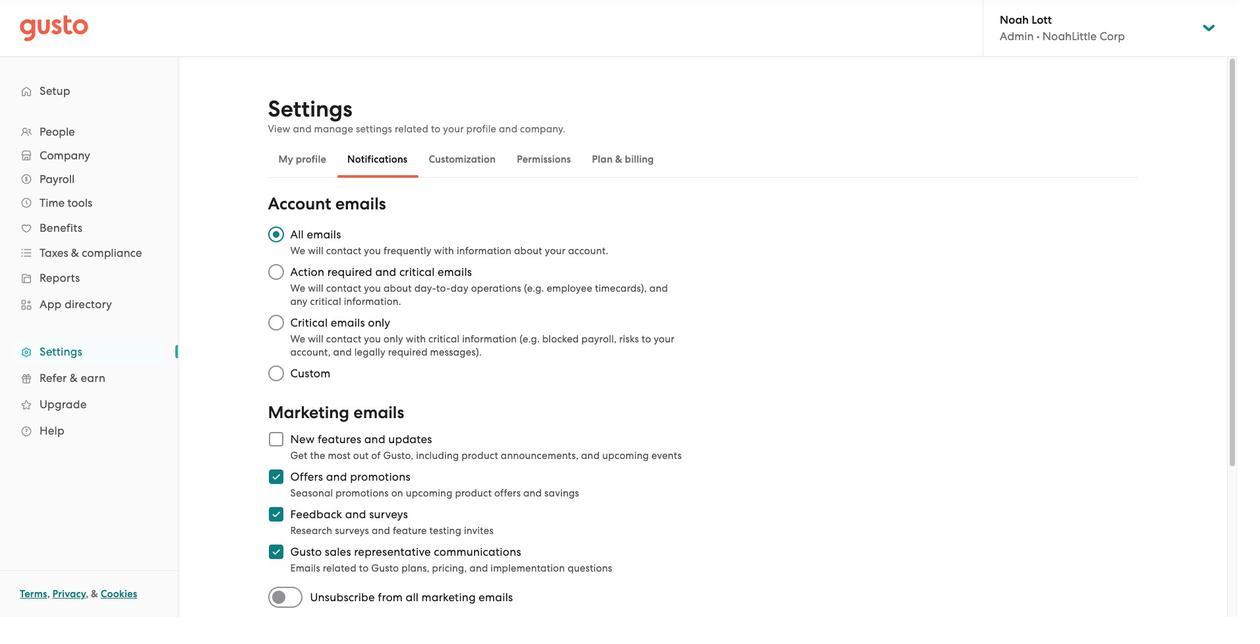 Task type: locate. For each thing, give the bounding box(es) containing it.
Unsubscribe from all marketing emails checkbox
[[268, 583, 310, 612]]

setup
[[40, 84, 70, 98]]

terms link
[[20, 589, 47, 600]]

0 vertical spatial we
[[290, 245, 305, 257]]

customization
[[429, 154, 496, 165]]

0 vertical spatial to
[[431, 123, 441, 135]]

promotions down offers and promotions
[[336, 488, 389, 500]]

to up customization button
[[431, 123, 441, 135]]

1 vertical spatial gusto
[[371, 563, 399, 575]]

only
[[368, 316, 390, 330], [384, 333, 403, 345]]

& inside 'dropdown button'
[[71, 246, 79, 260]]

marketing
[[268, 403, 349, 423]]

1 , from the left
[[47, 589, 50, 600]]

critical
[[399, 266, 435, 279], [310, 296, 341, 308], [428, 333, 460, 345]]

will
[[308, 245, 324, 257], [308, 283, 324, 295], [308, 333, 324, 345]]

1 horizontal spatial your
[[545, 245, 566, 257]]

2 you from the top
[[364, 283, 381, 295]]

1 horizontal spatial about
[[514, 245, 542, 257]]

promotions down "of"
[[350, 471, 410, 484]]

questions
[[568, 563, 612, 575]]

0 horizontal spatial about
[[384, 283, 412, 295]]

2 contact from the top
[[326, 283, 361, 295]]

critical up critical emails only
[[310, 296, 341, 308]]

gusto down representative
[[371, 563, 399, 575]]

representative
[[354, 546, 431, 559]]

& left cookies
[[91, 589, 98, 600]]

1 horizontal spatial ,
[[86, 589, 89, 600]]

product right including
[[461, 450, 498, 462]]

1 vertical spatial will
[[308, 283, 324, 295]]

0 vertical spatial settings
[[268, 96, 352, 123]]

2 vertical spatial we
[[290, 333, 305, 345]]

, left cookies
[[86, 589, 89, 600]]

product
[[461, 450, 498, 462], [455, 488, 492, 500]]

about up operations
[[514, 245, 542, 257]]

including
[[416, 450, 459, 462]]

2 horizontal spatial to
[[642, 333, 651, 345]]

we inside we will contact you only with critical information (e.g. blocked payroll, risks to your account, and legally required messages).
[[290, 333, 305, 345]]

0 vertical spatial information
[[457, 245, 512, 257]]

your
[[443, 123, 464, 135], [545, 245, 566, 257], [654, 333, 674, 345]]

& for earn
[[70, 372, 78, 385]]

customization button
[[418, 144, 506, 175]]

will down all emails
[[308, 245, 324, 257]]

0 horizontal spatial profile
[[296, 154, 326, 165]]

gusto
[[290, 546, 322, 559], [371, 563, 399, 575]]

will for critical
[[308, 333, 324, 345]]

profile up customization button
[[466, 123, 496, 135]]

with
[[434, 245, 454, 257], [406, 333, 426, 345]]

& for billing
[[615, 154, 622, 165]]

and down communications
[[469, 563, 488, 575]]

you up action required and critical emails
[[364, 245, 381, 257]]

account
[[268, 194, 331, 214]]

3 you from the top
[[364, 333, 381, 345]]

account.
[[568, 245, 608, 257]]

surveys down feedback and surveys
[[335, 525, 369, 537]]

0 vertical spatial contact
[[326, 245, 361, 257]]

plan
[[592, 154, 613, 165]]

contact inside we will contact you only with critical information (e.g. blocked payroll, risks to your account, and legally required messages).
[[326, 333, 361, 345]]

1 horizontal spatial required
[[388, 347, 428, 359]]

1 vertical spatial (e.g.
[[519, 333, 540, 345]]

and inside we will contact you about day-to-day operations (e.g. employee timecards), and any critical information.
[[649, 283, 668, 295]]

and down offers and promotions
[[345, 508, 366, 521]]

1 horizontal spatial gusto
[[371, 563, 399, 575]]

blocked
[[542, 333, 579, 345]]

0 vertical spatial you
[[364, 245, 381, 257]]

will for action
[[308, 283, 324, 295]]

will down action
[[308, 283, 324, 295]]

and
[[293, 123, 312, 135], [499, 123, 517, 135], [375, 266, 396, 279], [649, 283, 668, 295], [333, 347, 352, 359], [364, 433, 385, 446], [581, 450, 600, 462], [326, 471, 347, 484], [523, 488, 542, 500], [345, 508, 366, 521], [372, 525, 390, 537], [469, 563, 488, 575]]

taxes & compliance button
[[13, 241, 165, 265]]

(e.g. left employee
[[524, 283, 544, 295]]

1 horizontal spatial profile
[[466, 123, 496, 135]]

emails for critical emails only
[[331, 316, 365, 330]]

new features and updates
[[290, 433, 432, 446]]

profile right my
[[296, 154, 326, 165]]

emails up new features and updates
[[353, 403, 404, 423]]

information
[[457, 245, 512, 257], [462, 333, 517, 345]]

0 vertical spatial gusto
[[290, 546, 322, 559]]

updates
[[388, 433, 432, 446]]

0 vertical spatial will
[[308, 245, 324, 257]]

2 horizontal spatial your
[[654, 333, 674, 345]]

help link
[[13, 419, 165, 443]]

you up information.
[[364, 283, 381, 295]]

1 vertical spatial critical
[[310, 296, 341, 308]]

only down information.
[[368, 316, 390, 330]]

payroll,
[[581, 333, 617, 345]]

1 horizontal spatial with
[[434, 245, 454, 257]]

seasonal
[[290, 488, 333, 500]]

feedback
[[290, 508, 342, 521]]

critical up messages).
[[428, 333, 460, 345]]

feature
[[393, 525, 427, 537]]

(e.g. left blocked
[[519, 333, 540, 345]]

0 vertical spatial (e.g.
[[524, 283, 544, 295]]

1 vertical spatial product
[[455, 488, 492, 500]]

and right the timecards),
[[649, 283, 668, 295]]

emails for marketing emails
[[353, 403, 404, 423]]

you inside we will contact you only with critical information (e.g. blocked payroll, risks to your account, and legally required messages).
[[364, 333, 381, 345]]

tools
[[67, 196, 92, 210]]

about
[[514, 245, 542, 257], [384, 283, 412, 295]]

& right plan
[[615, 154, 622, 165]]

1 will from the top
[[308, 245, 324, 257]]

product left offers
[[455, 488, 492, 500]]

2 we from the top
[[290, 283, 305, 295]]

settings up refer
[[40, 345, 82, 359]]

we
[[290, 245, 305, 257], [290, 283, 305, 295], [290, 333, 305, 345]]

0 vertical spatial promotions
[[350, 471, 410, 484]]

people button
[[13, 120, 165, 144]]

0 horizontal spatial ,
[[47, 589, 50, 600]]

we will contact you only with critical information (e.g. blocked payroll, risks to your account, and legally required messages).
[[290, 333, 674, 359]]

& inside button
[[615, 154, 622, 165]]

contact for critical
[[326, 333, 361, 345]]

your right the risks
[[654, 333, 674, 345]]

you inside we will contact you about day-to-day operations (e.g. employee timecards), and any critical information.
[[364, 283, 381, 295]]

3 will from the top
[[308, 333, 324, 345]]

payroll
[[40, 173, 75, 186]]

0 horizontal spatial with
[[406, 333, 426, 345]]

profile inside settings view and manage settings related to your profile and company.
[[466, 123, 496, 135]]

contact down all emails
[[326, 245, 361, 257]]

offers
[[290, 471, 323, 484]]

marketing
[[422, 591, 476, 604]]

we down all
[[290, 245, 305, 257]]

get the most out of gusto, including product announcements, and upcoming events
[[290, 450, 682, 462]]

with right frequently
[[434, 245, 454, 257]]

benefits
[[40, 221, 82, 235]]

refer
[[40, 372, 67, 385]]

1 vertical spatial related
[[323, 563, 356, 575]]

Critical emails only radio
[[261, 308, 290, 337]]

unsubscribe
[[310, 591, 375, 604]]

setup link
[[13, 79, 165, 103]]

and up "of"
[[364, 433, 385, 446]]

emails up the day
[[438, 266, 472, 279]]

your inside settings view and manage settings related to your profile and company.
[[443, 123, 464, 135]]

0 horizontal spatial settings
[[40, 345, 82, 359]]

critical emails only
[[290, 316, 390, 330]]

required up information.
[[327, 266, 372, 279]]

information inside we will contact you only with critical information (e.g. blocked payroll, risks to your account, and legally required messages).
[[462, 333, 517, 345]]

gusto up "emails"
[[290, 546, 322, 559]]

1 horizontal spatial related
[[395, 123, 428, 135]]

announcements,
[[501, 450, 579, 462]]

2 vertical spatial critical
[[428, 333, 460, 345]]

1 vertical spatial you
[[364, 283, 381, 295]]

settings inside settings view and manage settings related to your profile and company.
[[268, 96, 352, 123]]

you for only
[[364, 333, 381, 345]]

to right the risks
[[642, 333, 651, 345]]

, left privacy
[[47, 589, 50, 600]]

most
[[328, 450, 351, 462]]

settings inside list
[[40, 345, 82, 359]]

2 will from the top
[[308, 283, 324, 295]]

1 vertical spatial profile
[[296, 154, 326, 165]]

upcoming left events
[[602, 450, 649, 462]]

surveys up "research surveys and feature testing invites"
[[369, 508, 408, 521]]

and down frequently
[[375, 266, 396, 279]]

to down representative
[[359, 563, 369, 575]]

with down day-
[[406, 333, 426, 345]]

and left legally
[[333, 347, 352, 359]]

new
[[290, 433, 315, 446]]

1 vertical spatial about
[[384, 283, 412, 295]]

0 horizontal spatial your
[[443, 123, 464, 135]]

app directory link
[[13, 293, 165, 316]]

1 contact from the top
[[326, 245, 361, 257]]

settings
[[268, 96, 352, 123], [40, 345, 82, 359]]

will inside we will contact you only with critical information (e.g. blocked payroll, risks to your account, and legally required messages).
[[308, 333, 324, 345]]

1 vertical spatial contact
[[326, 283, 361, 295]]

1 vertical spatial information
[[462, 333, 517, 345]]

critical inside we will contact you about day-to-day operations (e.g. employee timecards), and any critical information.
[[310, 296, 341, 308]]

about down action required and critical emails
[[384, 283, 412, 295]]

1 vertical spatial required
[[388, 347, 428, 359]]

you up legally
[[364, 333, 381, 345]]

& right taxes
[[71, 246, 79, 260]]

admin
[[1000, 30, 1034, 43]]

0 vertical spatial upcoming
[[602, 450, 649, 462]]

0 vertical spatial product
[[461, 450, 498, 462]]

contact for action
[[326, 283, 361, 295]]

required
[[327, 266, 372, 279], [388, 347, 428, 359]]

terms
[[20, 589, 47, 600]]

with inside we will contact you only with critical information (e.g. blocked payroll, risks to your account, and legally required messages).
[[406, 333, 426, 345]]

related right settings
[[395, 123, 428, 135]]

0 horizontal spatial upcoming
[[406, 488, 452, 500]]

0 vertical spatial profile
[[466, 123, 496, 135]]

upcoming right on
[[406, 488, 452, 500]]

1 vertical spatial only
[[384, 333, 403, 345]]

2 vertical spatial your
[[654, 333, 674, 345]]

emails right all
[[307, 228, 341, 241]]

with for all emails
[[434, 245, 454, 257]]

will up the account,
[[308, 333, 324, 345]]

we inside we will contact you about day-to-day operations (e.g. employee timecards), and any critical information.
[[290, 283, 305, 295]]

2 vertical spatial contact
[[326, 333, 361, 345]]

(e.g.
[[524, 283, 544, 295], [519, 333, 540, 345]]

you
[[364, 245, 381, 257], [364, 283, 381, 295], [364, 333, 381, 345]]

3 contact from the top
[[326, 333, 361, 345]]

1 vertical spatial settings
[[40, 345, 82, 359]]

you for and
[[364, 283, 381, 295]]

3 we from the top
[[290, 333, 305, 345]]

related inside settings view and manage settings related to your profile and company.
[[395, 123, 428, 135]]

0 vertical spatial with
[[434, 245, 454, 257]]

emails down notifications button on the left top of the page
[[335, 194, 386, 214]]

list containing people
[[0, 120, 178, 444]]

settings up manage
[[268, 96, 352, 123]]

information up operations
[[457, 245, 512, 257]]

testing
[[429, 525, 461, 537]]

& left earn at the bottom left of page
[[70, 372, 78, 385]]

1 vertical spatial we
[[290, 283, 305, 295]]

0 vertical spatial related
[[395, 123, 428, 135]]

1 vertical spatial with
[[406, 333, 426, 345]]

we up the account,
[[290, 333, 305, 345]]

features
[[318, 433, 361, 446]]

1 horizontal spatial to
[[431, 123, 441, 135]]

emails down information.
[[331, 316, 365, 330]]

upcoming
[[602, 450, 649, 462], [406, 488, 452, 500]]

contact inside we will contact you about day-to-day operations (e.g. employee timecards), and any critical information.
[[326, 283, 361, 295]]

1 horizontal spatial settings
[[268, 96, 352, 123]]

all emails
[[290, 228, 341, 241]]

your left account.
[[545, 245, 566, 257]]

information up messages).
[[462, 333, 517, 345]]

Feedback and surveys checkbox
[[261, 500, 290, 529]]

2 vertical spatial you
[[364, 333, 381, 345]]

1 we from the top
[[290, 245, 305, 257]]

required right legally
[[388, 347, 428, 359]]

promotions
[[350, 471, 410, 484], [336, 488, 389, 500]]

1 vertical spatial to
[[642, 333, 651, 345]]

0 horizontal spatial related
[[323, 563, 356, 575]]

(e.g. inside we will contact you only with critical information (e.g. blocked payroll, risks to your account, and legally required messages).
[[519, 333, 540, 345]]

contact up information.
[[326, 283, 361, 295]]

will inside we will contact you about day-to-day operations (e.g. employee timecards), and any critical information.
[[308, 283, 324, 295]]

contact down critical emails only
[[326, 333, 361, 345]]

only up legally
[[384, 333, 403, 345]]

related down sales
[[323, 563, 356, 575]]

2 vertical spatial will
[[308, 333, 324, 345]]

0 horizontal spatial to
[[359, 563, 369, 575]]

list
[[0, 120, 178, 444]]

critical up day-
[[399, 266, 435, 279]]

noah
[[1000, 13, 1029, 27]]

emails related to gusto plans, pricing, and implementation questions
[[290, 563, 612, 575]]

we up any
[[290, 283, 305, 295]]

0 horizontal spatial required
[[327, 266, 372, 279]]

0 vertical spatial critical
[[399, 266, 435, 279]]

privacy link
[[52, 589, 86, 600]]

1 vertical spatial surveys
[[335, 525, 369, 537]]

your up customization button
[[443, 123, 464, 135]]

0 vertical spatial your
[[443, 123, 464, 135]]



Task type: vqa. For each thing, say whether or not it's contained in the screenshot.
is
no



Task type: describe. For each thing, give the bounding box(es) containing it.
we for critical
[[290, 333, 305, 345]]

contact for all
[[326, 245, 361, 257]]

0 vertical spatial about
[[514, 245, 542, 257]]

corp
[[1100, 30, 1125, 43]]

and left company.
[[499, 123, 517, 135]]

settings view and manage settings related to your profile and company.
[[268, 96, 565, 135]]

earn
[[81, 372, 105, 385]]

gusto sales representative communications
[[290, 546, 521, 559]]

savings
[[544, 488, 579, 500]]

cookies
[[101, 589, 137, 600]]

notifications
[[347, 154, 408, 165]]

profile inside my profile button
[[296, 154, 326, 165]]

get
[[290, 450, 307, 462]]

terms , privacy , & cookies
[[20, 589, 137, 600]]

New features and updates checkbox
[[261, 425, 290, 454]]

unsubscribe from all marketing emails
[[310, 591, 513, 604]]

directory
[[65, 298, 112, 311]]

upgrade
[[40, 398, 87, 411]]

critical inside we will contact you only with critical information (e.g. blocked payroll, risks to your account, and legally required messages).
[[428, 333, 460, 345]]

and right offers
[[523, 488, 542, 500]]

emails for account emails
[[335, 194, 386, 214]]

sales
[[325, 546, 351, 559]]

we for action
[[290, 283, 305, 295]]

Gusto sales representative communications checkbox
[[261, 538, 290, 567]]

upgrade link
[[13, 393, 165, 417]]

legally
[[354, 347, 385, 359]]

required inside we will contact you only with critical information (e.g. blocked payroll, risks to your account, and legally required messages).
[[388, 347, 428, 359]]

(e.g. inside we will contact you about day-to-day operations (e.g. employee timecards), and any critical information.
[[524, 283, 544, 295]]

2 vertical spatial to
[[359, 563, 369, 575]]

any
[[290, 296, 308, 308]]

to inside we will contact you only with critical information (e.g. blocked payroll, risks to your account, and legally required messages).
[[642, 333, 651, 345]]

my profile button
[[268, 144, 337, 175]]

marketing emails
[[268, 403, 404, 423]]

noah lott admin • noahlittle corp
[[1000, 13, 1125, 43]]

& for compliance
[[71, 246, 79, 260]]

1 vertical spatial your
[[545, 245, 566, 257]]

taxes & compliance
[[40, 246, 142, 260]]

gusto navigation element
[[0, 57, 178, 465]]

and inside we will contact you only with critical information (e.g. blocked payroll, risks to your account, and legally required messages).
[[333, 347, 352, 359]]

0 vertical spatial surveys
[[369, 508, 408, 521]]

time
[[40, 196, 65, 210]]

people
[[40, 125, 75, 138]]

company
[[40, 149, 90, 162]]

reports
[[40, 272, 80, 285]]

to-
[[436, 283, 451, 295]]

plan & billing button
[[582, 144, 665, 175]]

view
[[268, 123, 290, 135]]

lott
[[1032, 13, 1052, 27]]

1 vertical spatial upcoming
[[406, 488, 452, 500]]

Custom radio
[[261, 359, 290, 388]]

settings for settings view and manage settings related to your profile and company.
[[268, 96, 352, 123]]

2 , from the left
[[86, 589, 89, 600]]

implementation
[[491, 563, 565, 575]]

your inside we will contact you only with critical information (e.g. blocked payroll, risks to your account, and legally required messages).
[[654, 333, 674, 345]]

to inside settings view and manage settings related to your profile and company.
[[431, 123, 441, 135]]

my profile
[[278, 154, 326, 165]]

action
[[290, 266, 324, 279]]

research surveys and feature testing invites
[[290, 525, 494, 537]]

Offers and promotions checkbox
[[261, 463, 290, 492]]

all
[[406, 591, 419, 604]]

with for critical emails only
[[406, 333, 426, 345]]

1 vertical spatial promotions
[[336, 488, 389, 500]]

operations
[[471, 283, 521, 295]]

we will contact you about day-to-day operations (e.g. employee timecards), and any critical information.
[[290, 283, 668, 308]]

we will contact you frequently with information about your account.
[[290, 245, 608, 257]]

emails
[[290, 563, 320, 575]]

manage
[[314, 123, 353, 135]]

app
[[40, 298, 62, 311]]

compliance
[[82, 246, 142, 260]]

time tools
[[40, 196, 92, 210]]

of
[[371, 450, 381, 462]]

Action required and critical emails radio
[[261, 258, 290, 287]]

settings
[[356, 123, 392, 135]]

taxes
[[40, 246, 68, 260]]

will for all
[[308, 245, 324, 257]]

help
[[40, 424, 65, 438]]

gusto,
[[383, 450, 414, 462]]

0 horizontal spatial gusto
[[290, 546, 322, 559]]

on
[[391, 488, 403, 500]]

payroll button
[[13, 167, 165, 191]]

benefits link
[[13, 216, 165, 240]]

company.
[[520, 123, 565, 135]]

only inside we will contact you only with critical information (e.g. blocked payroll, risks to your account, and legally required messages).
[[384, 333, 403, 345]]

research
[[290, 525, 332, 537]]

action required and critical emails
[[290, 266, 472, 279]]

home image
[[20, 15, 88, 41]]

and right view
[[293, 123, 312, 135]]

permissions button
[[506, 144, 582, 175]]

1 you from the top
[[364, 245, 381, 257]]

account emails
[[268, 194, 386, 214]]

pricing,
[[432, 563, 467, 575]]

billing
[[625, 154, 654, 165]]

we for all
[[290, 245, 305, 257]]

plans,
[[401, 563, 430, 575]]

settings for settings
[[40, 345, 82, 359]]

settings tabs tab list
[[268, 141, 1138, 178]]

notifications button
[[337, 144, 418, 175]]

All emails radio
[[261, 220, 290, 249]]

and up representative
[[372, 525, 390, 537]]

timecards),
[[595, 283, 647, 295]]

critical
[[290, 316, 328, 330]]

my
[[278, 154, 293, 165]]

0 vertical spatial only
[[368, 316, 390, 330]]

information.
[[344, 296, 401, 308]]

refer & earn link
[[13, 366, 165, 390]]

offers and promotions
[[290, 471, 410, 484]]

frequently
[[384, 245, 432, 257]]

and down most
[[326, 471, 347, 484]]

plan & billing
[[592, 154, 654, 165]]

emails for all emails
[[307, 228, 341, 241]]

day-
[[414, 283, 436, 295]]

invites
[[464, 525, 494, 537]]

1 horizontal spatial upcoming
[[602, 450, 649, 462]]

noahlittle
[[1043, 30, 1097, 43]]

0 vertical spatial required
[[327, 266, 372, 279]]

emails down implementation on the bottom of page
[[479, 591, 513, 604]]

seasonal promotions on upcoming product offers and savings
[[290, 488, 579, 500]]

the
[[310, 450, 325, 462]]

employee
[[547, 283, 592, 295]]

feedback and surveys
[[290, 508, 408, 521]]

account,
[[290, 347, 331, 359]]

and right announcements,
[[581, 450, 600, 462]]

risks
[[619, 333, 639, 345]]

about inside we will contact you about day-to-day operations (e.g. employee timecards), and any critical information.
[[384, 283, 412, 295]]

refer & earn
[[40, 372, 105, 385]]

communications
[[434, 546, 521, 559]]



